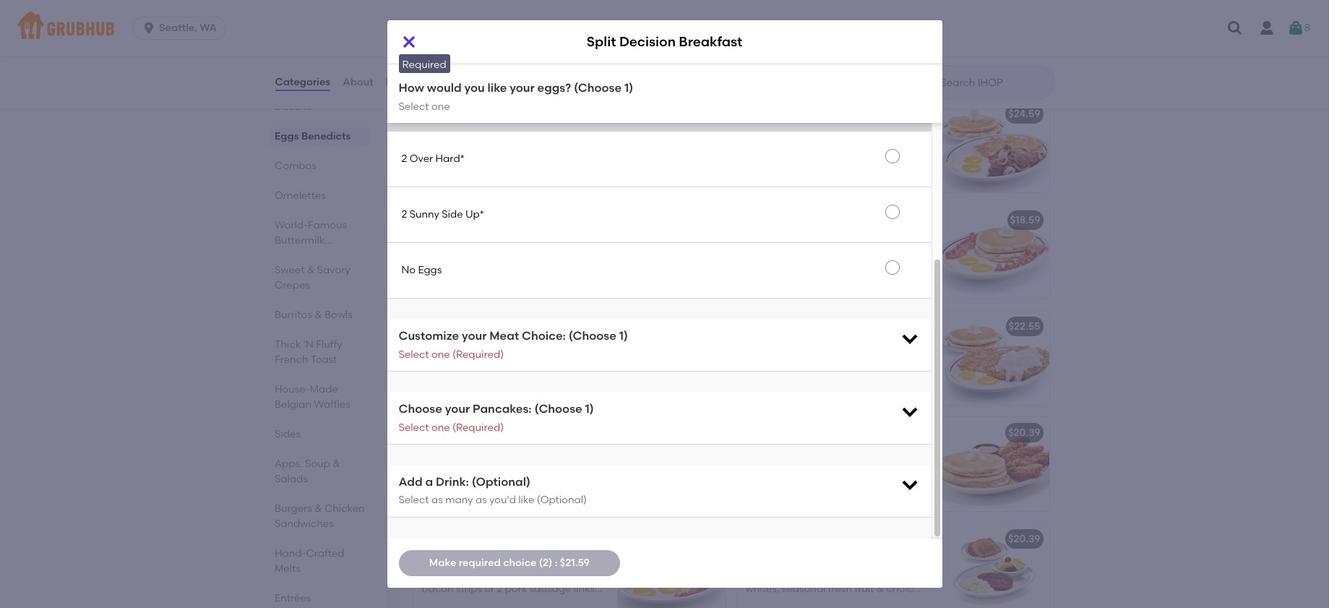 Task type: locate. For each thing, give the bounding box(es) containing it.
new
[[746, 533, 768, 545]]

with inside golden-battered beef steak smothered in hearty gravy. served with 2 eggs* your way, golden hash browns & 2 fluffy buttermilk pancakes.   *gravy may contain pork.
[[746, 370, 767, 382]]

1 horizontal spatial cured
[[570, 128, 599, 140]]

sausage
[[422, 157, 464, 170], [519, 234, 560, 247], [770, 264, 812, 276], [422, 355, 464, 368], [530, 583, 572, 595]]

famous
[[308, 219, 347, 231]]

steak up the mushrooms.
[[778, 128, 805, 140]]

select inside the add a drink: (optional) select as many as you'd like (optional)
[[399, 494, 429, 507]]

served down the 'breast'
[[870, 476, 904, 489]]

served right gravy.
[[879, 355, 913, 368]]

split decision breakfast up eggs*,
[[422, 320, 540, 332]]

breast
[[895, 462, 926, 474]]

1 horizontal spatial combos
[[410, 64, 474, 82]]

pancakes. down natural
[[817, 476, 868, 489]]

one down choose on the bottom left
[[432, 421, 450, 434]]

pancakes
[[274, 250, 322, 262]]

& down pancakes
[[307, 264, 315, 276]]

buttermilk inside golden-battered beef steak smothered in hearty gravy. served with 2 eggs* your way, golden hash browns & 2 fluffy buttermilk pancakes.   *gravy may contain pork.
[[829, 385, 879, 397]]

pancakes. down tips*
[[825, 172, 876, 184]]

served inside sirloin steak tips* with grilled onions & mushrooms. served with 2 eggs* your way, golden hash browns & 2 fluffy buttermilk pancakes.
[[819, 143, 852, 155]]

& inside the "four buttermilk crispy chicken strips made with all-natural chicken breast & 3 buttermilk pancakes. served with choice of sauce."
[[746, 476, 754, 489]]

golden-
[[746, 341, 786, 353]]

1 as from the left
[[432, 494, 443, 507]]

0 vertical spatial thick
[[274, 338, 301, 351]]

'n up toast
[[303, 338, 313, 351]]

new impossible™ plant-based sausage power combo image
[[941, 523, 1050, 608]]

served for &
[[422, 249, 455, 261]]

(optional) up browns, at the bottom of the page
[[537, 494, 587, 507]]

hickory- up country
[[746, 249, 785, 261]]

0 horizontal spatial steak
[[459, 426, 488, 439]]

of right pieces
[[581, 157, 591, 170]]

your inside two jumbo smoked sausage links served with 2 eggs* your way, hash browns & 2 buttermilk pancakes.
[[519, 249, 540, 261]]

1 vertical spatial one
[[432, 348, 450, 361]]

sausage up ham,
[[422, 157, 464, 170]]

& inside world-famous buttermilk pancakes sweet & savory crepes
[[307, 264, 315, 276]]

drink:
[[436, 475, 469, 489]]

$20.39 for four buttermilk crispy chicken strips made with all-natural chicken breast & 3 buttermilk pancakes. served with choice of sauce.
[[1009, 426, 1041, 439]]

pork inside two eggs* your way, 2 custom cured hickory-smoked bacon strips, 2 pork sausage links, 2 thick-cut pieces of ham, golden hash browns & 2 fluffy buttermilk pancakes.
[[576, 143, 598, 155]]

make required choice (2) : $21.59
[[429, 557, 590, 569]]

steak*
[[459, 447, 490, 459]]

0 horizontal spatial as
[[432, 494, 443, 507]]

1 vertical spatial combo
[[976, 533, 1013, 545]]

decision up '2 over medium*' button
[[620, 34, 676, 50]]

1 vertical spatial steak
[[459, 426, 488, 439]]

2 over medium* button
[[387, 76, 932, 131]]

pork right meat on the bottom left of page
[[544, 341, 566, 353]]

eggs* inside two jumbo smoked sausage links served with 2 eggs* your way, hash browns & 2 buttermilk pancakes.
[[488, 249, 517, 261]]

steak for fried
[[816, 320, 845, 332]]

1 vertical spatial served
[[879, 355, 913, 368]]

0 horizontal spatial pancakes
[[553, 355, 601, 368]]

smokehouse combo image
[[617, 204, 726, 298]]

steak up gravy.
[[857, 341, 883, 353]]

choice left (2)
[[503, 557, 537, 569]]

medium*
[[436, 97, 480, 109]]

pancakes. down smothered
[[746, 399, 797, 412]]

0 vertical spatial split
[[587, 34, 616, 50]]

0 vertical spatial (optional)
[[472, 475, 531, 489]]

bone for steak
[[432, 426, 457, 439]]

0 vertical spatial over
[[410, 41, 433, 54]]

way, inside two eggs* your way, hash browns, 2 custom-cured hickory-smoked bacon strips or 2 pork sausage links & toast.
[[499, 553, 521, 565]]

t-
[[422, 426, 432, 439], [422, 447, 432, 459]]

(required) up our
[[453, 348, 504, 361]]

2 vertical spatial cured
[[463, 568, 492, 580]]

sausage down eggs*,
[[422, 355, 464, 368]]

$21.59 left country
[[687, 320, 717, 332]]

choice down all-
[[769, 491, 802, 503]]

0 vertical spatial cured
[[570, 128, 599, 140]]

0 vertical spatial (choose
[[574, 81, 622, 95]]

buttermilk
[[274, 234, 324, 247]]

$20.39
[[1009, 426, 1041, 439], [1009, 533, 1041, 545]]

chicken left the 'breast'
[[854, 462, 892, 474]]

1 horizontal spatial hickory-
[[494, 568, 533, 580]]

smoked down browns, at the bottom of the page
[[533, 568, 572, 580]]

& right fruit
[[877, 583, 885, 595]]

1 vertical spatial $20.39
[[1009, 533, 1041, 545]]

browns down "cut"
[[512, 172, 548, 184]]

2-
[[454, 533, 464, 545]]

1 t- from the top
[[422, 426, 432, 439]]

1 vertical spatial 3
[[509, 462, 515, 474]]

1 vertical spatial or
[[485, 583, 495, 595]]

0 horizontal spatial golden
[[450, 172, 484, 184]]

2 inside '2 over medium*' button
[[402, 97, 407, 109]]

buttermilk inside two eggs* your way, 2 custom cured hickory-smoked bacon strips, 2 pork sausage links, 2 thick-cut pieces of ham, golden hash browns & 2 fluffy buttermilk pancakes.
[[422, 187, 472, 199]]

1 horizontal spatial as
[[476, 494, 487, 507]]

0 horizontal spatial strips
[[456, 583, 482, 595]]

golden-battered beef steak smothered in hearty gravy. served with 2 eggs* your way, golden hash browns & 2 fluffy buttermilk pancakes.   *gravy may contain pork.
[[746, 341, 924, 412]]

seattle,
[[159, 22, 197, 34]]

chicken & pancakes image
[[941, 417, 1050, 511]]

0 vertical spatial hickory-
[[422, 143, 461, 155]]

1 vertical spatial 'n
[[544, 370, 555, 382]]

choice down egg
[[887, 583, 920, 595]]

hash inside two eggs* your way, 2 custom cured hickory-smoked bacon strips, 2 pork sausage links, 2 thick-cut pieces of ham, golden hash browns & 2 fluffy buttermilk pancakes.
[[486, 172, 510, 184]]

chicken right the crispy
[[854, 447, 892, 459]]

eggs down biscuits
[[274, 130, 299, 142]]

1 vertical spatial (required)
[[453, 421, 504, 434]]

or inside the 'two eggs* your way, 2 custom-cured hickory-smoked bacon strips or 2 pork sausage links & 2 fluffy buttermilk pancakes.'
[[889, 249, 899, 261]]

links
[[563, 234, 584, 247], [815, 264, 836, 276], [574, 583, 595, 595]]

2 vertical spatial golden
[[856, 370, 890, 382]]

your inside two eggs* your way, 2 custom cured hickory-smoked bacon strips, 2 pork sausage links, 2 thick-cut pieces of ham, golden hash browns & 2 fluffy buttermilk pancakes.
[[475, 128, 496, 140]]

2 over easy*
[[402, 41, 463, 54]]

hash inside two eggs* your way, hash browns, 2 custom-cured hickory-smoked bacon strips or 2 pork sausage links & toast.
[[523, 553, 547, 565]]

& down sirloin
[[746, 143, 754, 155]]

sausage down (2)
[[530, 583, 572, 595]]

thick right "new"
[[516, 370, 542, 382]]

2 horizontal spatial choice
[[887, 583, 920, 595]]

served up no eggs at the left
[[422, 249, 455, 261]]

split decision breakfast image
[[617, 311, 726, 405]]

2 one from the top
[[432, 348, 450, 361]]

your inside two eggs* your way, hash browns, 2 custom-cured hickory-smoked bacon strips or 2 pork sausage links & toast.
[[475, 553, 496, 565]]

1 horizontal spatial strips
[[861, 249, 887, 261]]

2 vertical spatial (choose
[[535, 402, 583, 416]]

golden for 2 eggs*, 2 bacon strips, 2 pork sausage links, 2 buttermilk pancakes & 1 slice of our new thick 'n fluffy french toast.
[[856, 370, 890, 382]]

fluffy down choice:
[[557, 370, 583, 382]]

2 as from the left
[[476, 494, 487, 507]]

2 horizontal spatial 3
[[756, 476, 762, 489]]

tips*
[[807, 128, 829, 140]]

& up sandwiches
[[314, 503, 322, 515]]

browns right no
[[422, 264, 458, 276]]

bacon inside two eggs* your way, 2 custom cured hickory-smoked bacon strips, 2 pork sausage links, 2 thick-cut pieces of ham, golden hash browns & 2 fluffy buttermilk pancakes.
[[503, 143, 534, 155]]

pancakes. inside two eggs* your way, 2 custom cured hickory-smoked bacon strips, 2 pork sausage links, 2 thick-cut pieces of ham, golden hash browns & 2 fluffy buttermilk pancakes.
[[475, 187, 525, 199]]

0 horizontal spatial (optional)
[[472, 475, 531, 489]]

0 vertical spatial strips,
[[537, 143, 566, 155]]

hickory- left (2)
[[494, 568, 533, 580]]

0 vertical spatial 3
[[594, 447, 599, 459]]

0 horizontal spatial hickory-
[[422, 143, 461, 155]]

2 horizontal spatial or
[[889, 249, 899, 261]]

pesto veggie eggs benedict image
[[941, 0, 1050, 34]]

bacon inside 2 eggs*, 2 bacon strips, 2 pork sausage links, 2 buttermilk pancakes & 1 slice of our new thick 'n fluffy french toast.
[[471, 341, 503, 353]]

& left the 1
[[422, 370, 430, 382]]

gravy.
[[847, 355, 876, 368]]

buttermilk inside the 'two eggs* your way, 2 custom-cured hickory-smoked bacon strips or 2 pork sausage links & 2 fluffy buttermilk pancakes.'
[[746, 278, 796, 291]]

buttermilk inside sirloin steak tips* with grilled onions & mushrooms. served with 2 eggs* your way, golden hash browns & 2 fluffy buttermilk pancakes.
[[773, 172, 823, 184]]

smoked inside two eggs* your way, 2 custom cured hickory-smoked bacon strips, 2 pork sausage links, 2 thick-cut pieces of ham, golden hash browns & 2 fluffy buttermilk pancakes.
[[461, 143, 500, 155]]

impossible™ up 'plant-'
[[771, 533, 831, 545]]

browns down smothered
[[746, 385, 782, 397]]

toast.
[[432, 597, 460, 608]]

combo right up*
[[487, 214, 524, 226]]

bowls
[[324, 309, 352, 321]]

served inside golden-battered beef steak smothered in hearty gravy. served with 2 eggs* your way, golden hash browns & 2 fluffy buttermilk pancakes.   *gravy may contain pork.
[[879, 355, 913, 368]]

& inside burgers & chicken sandwiches
[[314, 503, 322, 515]]

0 vertical spatial custom-
[[855, 234, 896, 247]]

1 horizontal spatial combo
[[976, 533, 1013, 545]]

seattle, wa button
[[132, 17, 232, 40]]

slice
[[438, 370, 460, 382]]

0 horizontal spatial combos
[[274, 160, 316, 172]]

fluffy up toast
[[316, 338, 342, 351]]

smoked down the sampler
[[461, 143, 500, 155]]

select inside "choose your pancakes: (choose 1) select one (required)"
[[399, 421, 429, 434]]

smoked up "fried"
[[785, 249, 824, 261]]

pork down make required choice (2) : $21.59 at bottom
[[505, 583, 528, 595]]

sides
[[274, 428, 300, 440]]

soup
[[305, 458, 330, 470]]

hash inside two jumbo smoked sausage links served with 2 eggs* your way, hash browns & 2 buttermilk pancakes.
[[567, 249, 591, 261]]

svg image
[[1227, 20, 1245, 37], [142, 21, 156, 35], [900, 474, 920, 495]]

select down the customize
[[399, 348, 429, 361]]

1 vertical spatial steak
[[857, 341, 883, 353]]

select down choose on the bottom left
[[399, 421, 429, 434]]

1 (required) from the top
[[453, 348, 504, 361]]

served for with
[[819, 143, 852, 155]]

bone for steak*
[[432, 447, 457, 459]]

golden
[[794, 157, 829, 170], [450, 172, 484, 184], [856, 370, 890, 382]]

sausage inside two eggs* your way, 2 custom cured hickory-smoked bacon strips, 2 pork sausage links, 2 thick-cut pieces of ham, golden hash browns & 2 fluffy buttermilk pancakes.
[[422, 157, 464, 170]]

served inside two jumbo smoked sausage links served with 2 eggs* your way, hash browns & 2 buttermilk pancakes.
[[422, 249, 455, 261]]

1 vertical spatial grilled
[[493, 447, 523, 459]]

smoked inside two eggs* your way, hash browns, 2 custom-cured hickory-smoked bacon strips or 2 pork sausage links & toast.
[[533, 568, 572, 580]]

svg image left 8 button
[[1227, 20, 1245, 37]]

2 bone from the top
[[432, 447, 457, 459]]

fluffy
[[316, 338, 342, 351], [557, 370, 583, 382]]

1 links, from the top
[[466, 157, 490, 170]]

0 vertical spatial bone
[[432, 426, 457, 439]]

2 inside "2 over hard*" button
[[402, 153, 407, 165]]

your inside golden-battered beef steak smothered in hearty gravy. served with 2 eggs* your way, golden hash browns & 2 fluffy buttermilk pancakes.   *gravy may contain pork.
[[808, 370, 829, 382]]

way, inside golden-battered beef steak smothered in hearty gravy. served with 2 eggs* your way, golden hash browns & 2 fluffy buttermilk pancakes.   *gravy may contain pork.
[[832, 370, 854, 382]]

customize your meat choice: (choose 1) select one (required)
[[399, 329, 628, 361]]

breakfast sampler image
[[617, 98, 726, 192]]

1 one from the top
[[432, 100, 450, 112]]

3 inside the "four buttermilk crispy chicken strips made with all-natural chicken breast & 3 buttermilk pancakes. served with choice of sauce."
[[756, 476, 762, 489]]

1 vertical spatial fluffy
[[557, 370, 583, 382]]

& down the jumbo
[[460, 264, 468, 276]]

t- inside t-bone steak* grilled & served with 3 eggs* your way & 3 fluffy buttermilk pancakes.
[[422, 447, 432, 459]]

over down how
[[410, 97, 433, 109]]

impossible™ for plant-
[[754, 553, 813, 565]]

served inside t-bone steak* grilled & served with 3 eggs* your way & 3 fluffy buttermilk pancakes.
[[536, 447, 568, 459]]

over for easy*
[[410, 41, 433, 54]]

four buttermilk crispy chicken strips made with all-natural chicken breast & 3 buttermilk pancakes. served with choice of sauce.
[[746, 447, 926, 503]]

& inside 2  impossible™ plant-based sausages, scrambled cage-free egg whites, seasonal fresh fruit & choice of 2 protein pancakes or multigr
[[877, 583, 885, 595]]

0 vertical spatial french
[[274, 354, 308, 366]]

(choose right eggs?
[[574, 81, 622, 95]]

1 bone from the top
[[432, 426, 457, 439]]

of down "whites,"
[[746, 597, 756, 608]]

burritos & bowls
[[274, 309, 352, 321]]

1 vertical spatial choice
[[503, 557, 537, 569]]

1 select from the top
[[399, 100, 429, 112]]

2 links, from the top
[[466, 355, 490, 368]]

1 horizontal spatial steak
[[857, 341, 883, 353]]

as
[[432, 494, 443, 507], [476, 494, 487, 507]]

2 over easy* button
[[387, 20, 932, 75]]

strips,
[[537, 143, 566, 155], [505, 341, 534, 353]]

1 horizontal spatial fluffy
[[557, 370, 583, 382]]

two for two jumbo smoked sausage links served with 2 eggs* your way, hash browns & 2 buttermilk pancakes.
[[422, 234, 442, 247]]

fluffy inside t-bone steak* grilled & served with 3 eggs* your way & 3 fluffy buttermilk pancakes.
[[517, 462, 542, 474]]

wa
[[200, 22, 217, 34]]

1 horizontal spatial strips,
[[537, 143, 566, 155]]

of left sauce.
[[804, 491, 814, 503]]

pancakes. up many
[[422, 476, 473, 489]]

browns down onions
[[857, 157, 893, 170]]

bone up drink:
[[432, 447, 457, 459]]

(choose
[[574, 81, 622, 95], [569, 329, 617, 343], [535, 402, 583, 416]]

cured inside the 'two eggs* your way, 2 custom-cured hickory-smoked bacon strips or 2 pork sausage links & 2 fluffy buttermilk pancakes.'
[[896, 234, 925, 247]]

grilled left onions
[[855, 128, 885, 140]]

& inside the 'two eggs* your way, 2 custom-cured hickory-smoked bacon strips or 2 pork sausage links & 2 fluffy buttermilk pancakes.'
[[838, 264, 846, 276]]

chicken
[[324, 503, 365, 515]]

3 one from the top
[[432, 421, 450, 434]]

over up required on the left top of page
[[410, 41, 433, 54]]

2 over hard* button
[[387, 132, 932, 187]]

1 horizontal spatial $21.59
[[687, 320, 717, 332]]

hickory- inside two eggs* your way, 2 custom cured hickory-smoked bacon strips, 2 pork sausage links, 2 thick-cut pieces of ham, golden hash browns & 2 fluffy buttermilk pancakes.
[[422, 143, 461, 155]]

2 horizontal spatial cured
[[896, 234, 925, 247]]

(choose right choice:
[[569, 329, 617, 343]]

2 t- from the top
[[422, 447, 432, 459]]

french down the 1
[[422, 385, 456, 397]]

two eggs* your way, 2 custom cured hickory-smoked bacon strips, 2 pork sausage links, 2 thick-cut pieces of ham, golden hash browns & 2 fluffy buttermilk pancakes.
[[422, 128, 599, 199]]

2  impossible™ plant-based sausages, scrambled cage-free egg whites, seasonal fresh fruit & choice of 2 protein pancakes or multigr
[[746, 553, 923, 608]]

0 horizontal spatial 'n
[[303, 338, 313, 351]]

2 inside 2 sunny side up* button
[[402, 208, 407, 221]]

links, inside two eggs* your way, 2 custom cured hickory-smoked bacon strips, 2 pork sausage links, 2 thick-cut pieces of ham, golden hash browns & 2 fluffy buttermilk pancakes.
[[466, 157, 490, 170]]

& left toast.
[[422, 597, 430, 608]]

1 vertical spatial strips
[[895, 447, 921, 459]]

scrambled
[[797, 568, 850, 580]]

protein
[[766, 597, 801, 608]]

(required) inside "choose your pancakes: (choose 1) select one (required)"
[[453, 421, 504, 434]]

select inside customize your meat choice: (choose 1) select one (required)
[[399, 348, 429, 361]]

1 vertical spatial split
[[422, 320, 444, 332]]

strips, inside two eggs* your way, 2 custom cured hickory-smoked bacon strips, 2 pork sausage links, 2 thick-cut pieces of ham, golden hash browns & 2 fluffy buttermilk pancakes.
[[537, 143, 566, 155]]

t- down choose on the bottom left
[[422, 426, 432, 439]]

golden inside golden-battered beef steak smothered in hearty gravy. served with 2 eggs* your way, golden hash browns & 2 fluffy buttermilk pancakes.   *gravy may contain pork.
[[856, 370, 890, 382]]

strips
[[861, 249, 887, 261], [895, 447, 921, 459], [456, 583, 482, 595]]

2 vertical spatial links
[[574, 583, 595, 595]]

& down pieces
[[550, 172, 558, 184]]

$20.39 for 2  impossible™ plant-based sausages, scrambled cage-free egg whites, seasonal fresh fruit & choice of 2 protein pancakes or multigr
[[1009, 533, 1041, 545]]

served down "choose your pancakes: (choose 1) select one (required)"
[[536, 447, 568, 459]]

smoked inside two jumbo smoked sausage links served with 2 eggs* your way, hash browns & 2 buttermilk pancakes.
[[478, 234, 516, 247]]

like right you'd at the left of page
[[519, 494, 535, 507]]

$19.19
[[690, 533, 717, 545]]

1 vertical spatial (optional)
[[537, 494, 587, 507]]

golden for two eggs* your way, 2 custom cured hickory-smoked bacon strips, 2 pork sausage links, 2 thick-cut pieces of ham, golden hash browns & 2 fluffy buttermilk pancakes.
[[794, 157, 829, 170]]

two jumbo smoked sausage links served with 2 eggs* your way, hash browns & 2 buttermilk pancakes.
[[422, 234, 591, 276]]

smothered
[[746, 355, 799, 368]]

0 vertical spatial served
[[819, 143, 852, 155]]

0 vertical spatial pancakes
[[553, 355, 601, 368]]

no
[[402, 264, 416, 276]]

& inside two eggs* your way, 2 custom cured hickory-smoked bacon strips, 2 pork sausage links, 2 thick-cut pieces of ham, golden hash browns & 2 fluffy buttermilk pancakes.
[[550, 172, 558, 184]]

pancakes inside 2  impossible™ plant-based sausages, scrambled cage-free egg whites, seasonal fresh fruit & choice of 2 protein pancakes or multigr
[[804, 597, 852, 608]]

2 vertical spatial 1)
[[585, 402, 594, 416]]

steak up steak*
[[459, 426, 488, 439]]

1 horizontal spatial like
[[519, 494, 535, 507]]

smokehouse
[[422, 214, 485, 226]]

combos down easy*
[[410, 64, 474, 82]]

(required) up steak*
[[453, 421, 504, 434]]

steak
[[816, 320, 845, 332], [459, 426, 488, 439]]

of inside 2 eggs*, 2 bacon strips, 2 pork sausage links, 2 buttermilk pancakes & 1 slice of our new thick 'n fluffy french toast.
[[462, 370, 472, 382]]

combos up omelettes
[[274, 160, 316, 172]]

sampler
[[472, 107, 514, 120]]

2 vertical spatial strips
[[456, 583, 482, 595]]

t- for t-bone steak & eggs
[[422, 426, 432, 439]]

0 horizontal spatial custom-
[[422, 568, 463, 580]]

0 vertical spatial like
[[488, 81, 507, 95]]

3 select from the top
[[399, 421, 429, 434]]

0 horizontal spatial svg image
[[142, 21, 156, 35]]

choose your pancakes: (choose 1) select one (required)
[[399, 402, 594, 434]]

country fried steak & eggs
[[746, 320, 882, 332]]

8 button
[[1288, 15, 1311, 41]]

sirloin steak tips* with grilled onions & mushrooms. served with 2 eggs* your way, golden hash browns & 2 fluffy buttermilk pancakes.
[[746, 128, 920, 184]]

served
[[819, 143, 852, 155], [879, 355, 913, 368], [870, 476, 904, 489]]

$22.55
[[1009, 320, 1041, 332]]

0 horizontal spatial split decision breakfast
[[422, 320, 540, 332]]

1 vertical spatial over
[[410, 97, 433, 109]]

steak up beef
[[816, 320, 845, 332]]

two inside the 'two eggs* your way, 2 custom-cured hickory-smoked bacon strips or 2 pork sausage links & 2 fluffy buttermilk pancakes.'
[[746, 234, 766, 247]]

0 horizontal spatial choice
[[503, 557, 537, 569]]

of inside 2  impossible™ plant-based sausages, scrambled cage-free egg whites, seasonal fresh fruit & choice of 2 protein pancakes or multigr
[[746, 597, 756, 608]]

2 $20.39 from the top
[[1009, 533, 1041, 545]]

links, up our
[[466, 355, 490, 368]]

2 horizontal spatial hickory-
[[746, 249, 785, 261]]

split decision breakfast
[[587, 34, 743, 50], [422, 320, 540, 332]]

0 horizontal spatial served
[[422, 249, 455, 261]]

choice
[[769, 491, 802, 503], [503, 557, 537, 569], [887, 583, 920, 595]]

reviews
[[386, 76, 426, 88]]

make
[[429, 557, 457, 569]]

salads
[[274, 473, 308, 485]]

a
[[426, 475, 433, 489]]

links, right hard*
[[466, 157, 490, 170]]

split decision breakfast up '2 over medium*' button
[[587, 34, 743, 50]]

ham,
[[422, 172, 447, 184]]

svg image inside 8 button
[[1288, 20, 1305, 37]]

eggs* inside t-bone steak* grilled & served with 3 eggs* your way & 3 fluffy buttermilk pancakes.
[[422, 462, 450, 474]]

2 horizontal spatial svg image
[[1227, 20, 1245, 37]]

0 horizontal spatial split
[[422, 320, 444, 332]]

0 vertical spatial 1)
[[625, 81, 634, 95]]

of left our
[[462, 370, 472, 382]]

& down smothered
[[784, 385, 792, 397]]

0 vertical spatial links
[[563, 234, 584, 247]]

1 $20.39 from the top
[[1009, 426, 1041, 439]]

eggs right no
[[418, 264, 442, 276]]

pork inside 2 eggs*, 2 bacon strips, 2 pork sausage links, 2 buttermilk pancakes & 1 slice of our new thick 'n fluffy french toast.
[[544, 341, 566, 353]]

one down the customize
[[432, 348, 450, 361]]

0 vertical spatial $20.39
[[1009, 426, 1041, 439]]

1 vertical spatial bone
[[432, 447, 457, 459]]

0 horizontal spatial fluffy
[[316, 338, 342, 351]]

1 vertical spatial t-
[[422, 447, 432, 459]]

pancakes inside 2 eggs*, 2 bacon strips, 2 pork sausage links, 2 buttermilk pancakes & 1 slice of our new thick 'n fluffy french toast.
[[553, 355, 601, 368]]

served inside the "four buttermilk crispy chicken strips made with all-natural chicken breast & 3 buttermilk pancakes. served with choice of sauce."
[[870, 476, 904, 489]]

eggs up gravy.
[[857, 320, 882, 332]]

steak
[[778, 128, 805, 140], [857, 341, 883, 353]]

4 select from the top
[[399, 494, 429, 507]]

pancakes down choice:
[[553, 355, 601, 368]]

pancakes. down thick-
[[475, 187, 525, 199]]

& down "choose your pancakes: (choose 1) select one (required)"
[[526, 447, 533, 459]]

country fried steak & eggs image
[[941, 311, 1050, 405]]

0 horizontal spatial cured
[[463, 568, 492, 580]]

strips, down 'custom'
[[537, 143, 566, 155]]

pancakes. inside t-bone steak* grilled & served with 3 eggs* your way & 3 fluffy buttermilk pancakes.
[[422, 476, 473, 489]]

select down add
[[399, 494, 429, 507]]

one inside how would you like your eggs? (choose 1) select one
[[432, 100, 450, 112]]

1 horizontal spatial grilled
[[855, 128, 885, 140]]

3 for four buttermilk crispy chicken strips made with all-natural chicken breast & 3 buttermilk pancakes. served with choice of sauce.
[[756, 476, 762, 489]]

0 horizontal spatial decision
[[447, 320, 489, 332]]

two for two eggs* your way, hash browns, 2 custom-cured hickory-smoked bacon strips or 2 pork sausage links & toast.
[[422, 553, 442, 565]]

add a drink: (optional) select as many as you'd like (optional)
[[399, 475, 587, 507]]

t-bone steak* grilled & served with 3 eggs* your way & 3 fluffy buttermilk pancakes.
[[422, 447, 599, 489]]

1)
[[625, 81, 634, 95], [620, 329, 628, 343], [585, 402, 594, 416]]

like right you
[[488, 81, 507, 95]]

choice inside 2  impossible™ plant-based sausages, scrambled cage-free egg whites, seasonal fresh fruit & choice of 2 protein pancakes or multigr
[[887, 583, 920, 595]]

0 vertical spatial one
[[432, 100, 450, 112]]

2 (required) from the top
[[453, 421, 504, 434]]

t- up "a"
[[422, 447, 432, 459]]

strips inside two eggs* your way, hash browns, 2 custom-cured hickory-smoked bacon strips or 2 pork sausage links & toast.
[[456, 583, 482, 595]]

over
[[410, 41, 433, 54], [410, 97, 433, 109], [410, 153, 433, 165]]

(choose inside "choose your pancakes: (choose 1) select one (required)"
[[535, 402, 583, 416]]

combo right power
[[976, 533, 1013, 545]]

3 over from the top
[[410, 153, 433, 165]]

pork
[[576, 143, 598, 155], [746, 264, 768, 276], [544, 341, 566, 353], [505, 583, 528, 595]]

& up country fried steak & eggs
[[838, 264, 846, 276]]

hickory- for pork
[[746, 249, 785, 261]]

one inside customize your meat choice: (choose 1) select one (required)
[[432, 348, 450, 361]]

svg image
[[1288, 20, 1305, 37], [400, 33, 418, 51], [900, 329, 920, 349], [900, 401, 920, 422]]

smoked down smokehouse combo on the top left of page
[[478, 234, 516, 247]]

0 vertical spatial decision
[[620, 34, 676, 50]]

t-bone steak & eggs image
[[617, 417, 726, 511]]

served down tips*
[[819, 143, 852, 155]]

seasonal
[[782, 583, 826, 595]]

hard*
[[436, 153, 465, 165]]

1 horizontal spatial 'n
[[544, 370, 555, 382]]

t- for t-bone steak* grilled & served with 3 eggs* your way & 3 fluffy buttermilk pancakes.
[[422, 447, 432, 459]]

eggs* inside sirloin steak tips* with grilled onions & mushrooms. served with 2 eggs* your way, golden hash browns & 2 fluffy buttermilk pancakes.
[[886, 143, 914, 155]]

how
[[399, 81, 424, 95]]

2 horizontal spatial golden
[[856, 370, 890, 382]]

1 vertical spatial links
[[815, 264, 836, 276]]

1 horizontal spatial choice
[[769, 491, 802, 503]]

2 x 2 x 2 image
[[941, 204, 1050, 298]]

one down would
[[432, 100, 450, 112]]

over for medium*
[[410, 97, 433, 109]]

like
[[488, 81, 507, 95], [519, 494, 535, 507]]

grilled up way
[[493, 447, 523, 459]]

strips, up "new"
[[505, 341, 534, 353]]

two inside two jumbo smoked sausage links served with 2 eggs* your way, hash browns & 2 buttermilk pancakes.
[[422, 234, 442, 247]]

french up house-
[[274, 354, 308, 366]]

1 horizontal spatial split decision breakfast
[[587, 34, 743, 50]]

2 select from the top
[[399, 348, 429, 361]]

0 horizontal spatial grilled
[[493, 447, 523, 459]]

& inside golden-battered beef steak smothered in hearty gravy. served with 2 eggs* your way, golden hash browns & 2 fluffy buttermilk pancakes.   *gravy may contain pork.
[[784, 385, 792, 397]]

pork up country
[[746, 264, 768, 276]]

eggs* inside two eggs* your way, 2 custom cured hickory-smoked bacon strips, 2 pork sausage links, 2 thick-cut pieces of ham, golden hash browns & 2 fluffy buttermilk pancakes.
[[444, 128, 472, 140]]

pancakes.
[[825, 172, 876, 184], [475, 187, 525, 199], [531, 264, 581, 276], [799, 278, 849, 291], [746, 399, 797, 412], [422, 476, 473, 489], [817, 476, 868, 489]]

& right soup
[[332, 458, 340, 470]]

fluffy inside 2 eggs*, 2 bacon strips, 2 pork sausage links, 2 buttermilk pancakes & 1 slice of our new thick 'n fluffy french toast.
[[557, 370, 583, 382]]

2 over from the top
[[410, 97, 433, 109]]

2 vertical spatial choice
[[887, 583, 920, 595]]

hickory- for sausage
[[422, 143, 461, 155]]

0 horizontal spatial like
[[488, 81, 507, 95]]

crispy
[[823, 447, 852, 459]]

steak for bone
[[459, 426, 488, 439]]

1 over from the top
[[410, 41, 433, 54]]

& inside apps, soup & salads
[[332, 458, 340, 470]]

1 horizontal spatial golden
[[794, 157, 829, 170]]

(required)
[[453, 348, 504, 361], [453, 421, 504, 434]]

bacon
[[503, 143, 534, 155], [827, 249, 858, 261], [471, 341, 503, 353], [422, 583, 454, 595]]

combos
[[410, 64, 474, 82], [274, 160, 316, 172]]

& inside two jumbo smoked sausage links served with 2 eggs* your way, hash browns & 2 buttermilk pancakes.
[[460, 264, 468, 276]]

pancakes. inside sirloin steak tips* with grilled onions & mushrooms. served with 2 eggs* your way, golden hash browns & 2 fluffy buttermilk pancakes.
[[825, 172, 876, 184]]

whites,
[[746, 583, 780, 595]]

with
[[832, 128, 852, 140], [855, 143, 875, 155], [457, 249, 478, 261], [746, 370, 767, 382], [571, 447, 591, 459], [778, 462, 798, 474], [746, 491, 767, 503]]

two inside two eggs* your way, hash browns, 2 custom-cured hickory-smoked bacon strips or 2 pork sausage links & toast.
[[422, 553, 442, 565]]

pancakes. up choice:
[[531, 264, 581, 276]]

hickory- inside the 'two eggs* your way, 2 custom-cured hickory-smoked bacon strips or 2 pork sausage links & 2 fluffy buttermilk pancakes.'
[[746, 249, 785, 261]]

(optional) up you'd at the left of page
[[472, 475, 531, 489]]

'n down choice:
[[544, 370, 555, 382]]

1 vertical spatial cured
[[896, 234, 925, 247]]

0 horizontal spatial strips,
[[505, 341, 534, 353]]

or inside two eggs* your way, hash browns, 2 custom-cured hickory-smoked bacon strips or 2 pork sausage links & toast.
[[485, 583, 495, 595]]



Task type: describe. For each thing, give the bounding box(es) containing it.
mushrooms.
[[756, 143, 816, 155]]

fresh
[[829, 583, 853, 595]]

eggs* inside golden-battered beef steak smothered in hearty gravy. served with 2 eggs* your way, golden hash browns & 2 fluffy buttermilk pancakes.   *gravy may contain pork.
[[777, 370, 805, 382]]

way, inside two jumbo smoked sausage links served with 2 eggs* your way, hash browns & 2 buttermilk pancakes.
[[543, 249, 565, 261]]

choice inside the "four buttermilk crispy chicken strips made with all-natural chicken breast & 3 buttermilk pancakes. served with choice of sauce."
[[769, 491, 802, 503]]

& inside 2 eggs*, 2 bacon strips, 2 pork sausage links, 2 buttermilk pancakes & 1 slice of our new thick 'n fluffy french toast.
[[422, 370, 430, 382]]

1 horizontal spatial (optional)
[[537, 494, 587, 507]]

egg
[[904, 568, 923, 580]]

of inside the "four buttermilk crispy chicken strips made with all-natural chicken breast & 3 buttermilk pancakes. served with choice of sauce."
[[804, 491, 814, 503]]

eggs* inside two eggs* your way, hash browns, 2 custom-cured hickory-smoked bacon strips or 2 pork sausage links & toast.
[[444, 553, 472, 565]]

eggs* inside the 'two eggs* your way, 2 custom-cured hickory-smoked bacon strips or 2 pork sausage links & 2 fluffy buttermilk pancakes.'
[[768, 234, 796, 247]]

melts
[[274, 563, 300, 575]]

thick inside 2 eggs*, 2 bacon strips, 2 pork sausage links, 2 buttermilk pancakes & 1 slice of our new thick 'n fluffy french toast.
[[516, 370, 542, 382]]

crafted
[[306, 547, 344, 560]]

bacon inside two eggs* your way, hash browns, 2 custom-cured hickory-smoked bacon strips or 2 pork sausage links & toast.
[[422, 583, 454, 595]]

(choose inside how would you like your eggs? (choose 1) select one
[[574, 81, 622, 95]]

strips inside the 'two eggs* your way, 2 custom-cured hickory-smoked bacon strips or 2 pork sausage links & 2 fluffy buttermilk pancakes.'
[[861, 249, 887, 261]]

world-famous buttermilk pancakes sweet & savory crepes
[[274, 219, 350, 291]]

eggs*,
[[430, 341, 460, 353]]

waffles
[[314, 398, 350, 411]]

pancakes. inside golden-battered beef steak smothered in hearty gravy. served with 2 eggs* your way, golden hash browns & 2 fluffy buttermilk pancakes.   *gravy may contain pork.
[[746, 399, 797, 412]]

served for fluffy
[[536, 447, 568, 459]]

way, inside two eggs* your way, 2 custom cured hickory-smoked bacon strips, 2 pork sausage links, 2 thick-cut pieces of ham, golden hash browns & 2 fluffy buttermilk pancakes.
[[499, 128, 521, 140]]

cured for pork
[[570, 128, 599, 140]]

with inside two jumbo smoked sausage links served with 2 eggs* your way, hash browns & 2 buttermilk pancakes.
[[457, 249, 478, 261]]

country
[[746, 320, 786, 332]]

way, inside the 'two eggs* your way, 2 custom-cured hickory-smoked bacon strips or 2 pork sausage links & 2 fluffy buttermilk pancakes.'
[[823, 234, 845, 247]]

pork inside two eggs* your way, hash browns, 2 custom-cured hickory-smoked bacon strips or 2 pork sausage links & toast.
[[505, 583, 528, 595]]

burritos
[[274, 309, 312, 321]]

french inside thick 'n fluffy french toast
[[274, 354, 308, 366]]

1 horizontal spatial svg image
[[900, 474, 920, 495]]

your inside sirloin steak tips* with grilled onions & mushrooms. served with 2 eggs* your way, golden hash browns & 2 fluffy buttermilk pancakes.
[[746, 157, 767, 170]]

thick inside thick 'n fluffy french toast
[[274, 338, 301, 351]]

quick 2-egg breakfast
[[422, 533, 533, 545]]

1) inside "choose your pancakes: (choose 1) select one (required)"
[[585, 402, 594, 416]]

up*
[[466, 208, 484, 221]]

eggs inside button
[[418, 264, 442, 276]]

all-
[[800, 462, 816, 474]]

about
[[343, 76, 374, 88]]

seattle, wa
[[159, 22, 217, 34]]

fluffy inside two eggs* your way, 2 custom cured hickory-smoked bacon strips, 2 pork sausage links, 2 thick-cut pieces of ham, golden hash browns & 2 fluffy buttermilk pancakes.
[[569, 172, 593, 184]]

smoked inside the 'two eggs* your way, 2 custom-cured hickory-smoked bacon strips or 2 pork sausage links & 2 fluffy buttermilk pancakes.'
[[785, 249, 824, 261]]

1) inside how would you like your eggs? (choose 1) select one
[[625, 81, 634, 95]]

0 vertical spatial $21.59
[[687, 320, 717, 332]]

impossible™ for plant-
[[771, 533, 831, 545]]

pancakes. inside the "four buttermilk crispy chicken strips made with all-natural chicken breast & 3 buttermilk pancakes. served with choice of sauce."
[[817, 476, 868, 489]]

1 horizontal spatial decision
[[620, 34, 676, 50]]

choice:
[[522, 329, 566, 343]]

plant-
[[815, 553, 845, 565]]

custom
[[531, 128, 568, 140]]

select inside how would you like your eggs? (choose 1) select one
[[399, 100, 429, 112]]

benedicts
[[301, 130, 351, 142]]

house-made belgian waffles
[[274, 383, 350, 411]]

browns inside two jumbo smoked sausage links served with 2 eggs* your way, hash browns & 2 buttermilk pancakes.
[[422, 264, 458, 276]]

hand-
[[274, 547, 306, 560]]

your inside "choose your pancakes: (choose 1) select one (required)"
[[445, 402, 470, 416]]

about button
[[342, 56, 374, 108]]

onions
[[887, 128, 920, 140]]

0 vertical spatial split decision breakfast
[[587, 34, 743, 50]]

sausages,
[[746, 568, 795, 580]]

8
[[1305, 22, 1311, 34]]

smokehouse combo
[[422, 214, 524, 226]]

2 inside 2 over easy* button
[[402, 41, 407, 54]]

steak inside golden-battered beef steak smothered in hearty gravy. served with 2 eggs* your way, golden hash browns & 2 fluffy buttermilk pancakes.   *gravy may contain pork.
[[857, 341, 883, 353]]

links, inside 2 eggs*, 2 bacon strips, 2 pork sausage links, 2 buttermilk pancakes & 1 slice of our new thick 'n fluffy french toast.
[[466, 355, 490, 368]]

add
[[399, 475, 423, 489]]

0 vertical spatial combos
[[410, 64, 474, 82]]

pancakes:
[[473, 402, 532, 416]]

pancakes. inside the 'two eggs* your way, 2 custom-cured hickory-smoked bacon strips or 2 pork sausage links & 2 fluffy buttermilk pancakes.'
[[799, 278, 849, 291]]

quick
[[422, 533, 451, 545]]

:
[[555, 557, 558, 569]]

way
[[477, 462, 497, 474]]

contain
[[859, 399, 897, 412]]

0 horizontal spatial $21.59
[[560, 557, 590, 569]]

1 vertical spatial split decision breakfast
[[422, 320, 540, 332]]

your inside t-bone steak* grilled & served with 3 eggs* your way & 3 fluffy buttermilk pancakes.
[[453, 462, 474, 474]]

required
[[402, 59, 447, 71]]

cage-
[[853, 568, 882, 580]]

eggs down pancakes:
[[501, 426, 525, 439]]

like inside how would you like your eggs? (choose 1) select one
[[488, 81, 507, 95]]

buttermilk inside two jumbo smoked sausage links served with 2 eggs* your way, hash browns & 2 buttermilk pancakes.
[[478, 264, 528, 276]]

required
[[459, 557, 501, 569]]

pork inside the 'two eggs* your way, 2 custom-cured hickory-smoked bacon strips or 2 pork sausage links & 2 fluffy buttermilk pancakes.'
[[746, 264, 768, 276]]

cured inside two eggs* your way, hash browns, 2 custom-cured hickory-smoked bacon strips or 2 pork sausage links & toast.
[[463, 568, 492, 580]]

of inside two eggs* your way, 2 custom cured hickory-smoked bacon strips, 2 pork sausage links, 2 thick-cut pieces of ham, golden hash browns & 2 fluffy buttermilk pancakes.
[[581, 157, 591, 170]]

Search IHOP search field
[[940, 76, 1050, 90]]

sausage inside 2 eggs*, 2 bacon strips, 2 pork sausage links, 2 buttermilk pancakes & 1 slice of our new thick 'n fluffy french toast.
[[422, 355, 464, 368]]

way, inside sirloin steak tips* with grilled onions & mushrooms. served with 2 eggs* your way, golden hash browns & 2 fluffy buttermilk pancakes.
[[770, 157, 792, 170]]

main navigation navigation
[[0, 0, 1330, 56]]

t-bone steak & eggs
[[422, 426, 525, 439]]

side
[[442, 208, 463, 221]]

& down onions
[[895, 157, 903, 170]]

meat
[[490, 329, 519, 343]]

with inside t-bone steak* grilled & served with 3 eggs* your way & 3 fluffy buttermilk pancakes.
[[571, 447, 591, 459]]

golden inside two eggs* your way, 2 custom cured hickory-smoked bacon strips, 2 pork sausage links, 2 thick-cut pieces of ham, golden hash browns & 2 fluffy buttermilk pancakes.
[[450, 172, 484, 184]]

'n inside thick 'n fluffy french toast
[[303, 338, 313, 351]]

1 chicken from the top
[[854, 447, 892, 459]]

& down pancakes:
[[490, 426, 498, 439]]

classic eggs benedict image
[[617, 0, 726, 34]]

no eggs
[[402, 264, 442, 276]]

two eggs* your way, 2 custom-cured hickory-smoked bacon strips or 2 pork sausage links & 2 fluffy buttermilk pancakes.
[[746, 234, 925, 291]]

(choose inside customize your meat choice: (choose 1) select one (required)
[[569, 329, 617, 343]]

based
[[863, 533, 895, 545]]

cured for 2
[[896, 234, 925, 247]]

fluffy inside the 'two eggs* your way, 2 custom-cured hickory-smoked bacon strips or 2 pork sausage links & 2 fluffy buttermilk pancakes.'
[[856, 264, 880, 276]]

(required) inside customize your meat choice: (choose 1) select one (required)
[[453, 348, 504, 361]]

apps, soup & salads
[[274, 458, 340, 485]]

1 vertical spatial combos
[[274, 160, 316, 172]]

based
[[845, 553, 876, 565]]

hash inside golden-battered beef steak smothered in hearty gravy. served with 2 eggs* your way, golden hash browns & 2 fluffy buttermilk pancakes.   *gravy may contain pork.
[[893, 370, 917, 382]]

reviews button
[[385, 56, 427, 108]]

breakfast sampler
[[422, 107, 514, 120]]

or inside 2  impossible™ plant-based sausages, scrambled cage-free egg whites, seasonal fresh fruit & choice of 2 protein pancakes or multigr
[[854, 597, 864, 608]]

buttermilk inside t-bone steak* grilled & served with 3 eggs* your way & 3 fluffy buttermilk pancakes.
[[544, 462, 594, 474]]

links inside two jumbo smoked sausage links served with 2 eggs* your way, hash browns & 2 buttermilk pancakes.
[[563, 234, 584, 247]]

in
[[802, 355, 810, 368]]

links inside two eggs* your way, hash browns, 2 custom-cured hickory-smoked bacon strips or 2 pork sausage links & toast.
[[574, 583, 595, 595]]

strips inside the "four buttermilk crispy chicken strips made with all-natural chicken breast & 3 buttermilk pancakes. served with choice of sauce."
[[895, 447, 921, 459]]

hearty
[[813, 355, 845, 368]]

3 for t-bone steak* grilled & served with 3 eggs* your way & 3 fluffy buttermilk pancakes.
[[509, 462, 515, 474]]

categories button
[[274, 56, 331, 108]]

1 horizontal spatial 3
[[594, 447, 599, 459]]

entrées
[[274, 592, 311, 605]]

apps,
[[274, 458, 302, 470]]

served for steak
[[879, 355, 913, 368]]

$18.59
[[1011, 214, 1041, 226]]

(2)
[[539, 557, 553, 569]]

new impossible™ plant-based sausage power combo
[[746, 533, 1013, 545]]

omelettes
[[274, 189, 326, 202]]

2 over hard*
[[402, 153, 465, 165]]

savory
[[317, 264, 350, 276]]

2 sunny side up* button
[[387, 188, 932, 242]]

sirloin steak tips & eggs image
[[941, 98, 1050, 192]]

you
[[465, 81, 485, 95]]

sunny
[[410, 208, 440, 221]]

eggs benedicts
[[274, 130, 351, 142]]

customize
[[399, 329, 459, 343]]

& right way
[[499, 462, 507, 474]]

sausage inside two jumbo smoked sausage links served with 2 eggs* your way, hash browns & 2 buttermilk pancakes.
[[519, 234, 560, 247]]

cut
[[528, 157, 544, 170]]

plant-
[[833, 533, 864, 545]]

fried
[[789, 320, 814, 332]]

two for two eggs* your way, 2 custom cured hickory-smoked bacon strips, 2 pork sausage links, 2 thick-cut pieces of ham, golden hash browns & 2 fluffy buttermilk pancakes.
[[422, 128, 442, 140]]

world-
[[274, 219, 308, 231]]

your inside customize your meat choice: (choose 1) select one (required)
[[462, 329, 487, 343]]

french inside 2 eggs*, 2 bacon strips, 2 pork sausage links, 2 buttermilk pancakes & 1 slice of our new thick 'n fluffy french toast.
[[422, 385, 456, 397]]

1 horizontal spatial split
[[587, 34, 616, 50]]

browns inside golden-battered beef steak smothered in hearty gravy. served with 2 eggs* your way, golden hash browns & 2 fluffy buttermilk pancakes.   *gravy may contain pork.
[[746, 385, 782, 397]]

2 over medium*
[[402, 97, 480, 109]]

burgers
[[274, 503, 312, 515]]

custom- inside two eggs* your way, hash browns, 2 custom-cured hickory-smoked bacon strips or 2 pork sausage links & toast.
[[422, 568, 463, 580]]

sandwiches
[[274, 518, 334, 530]]

one inside "choose your pancakes: (choose 1) select one (required)"
[[432, 421, 450, 434]]

hash inside sirloin steak tips* with grilled onions & mushrooms. served with 2 eggs* your way, golden hash browns & 2 fluffy buttermilk pancakes.
[[831, 157, 855, 170]]

bacon inside the 'two eggs* your way, 2 custom-cured hickory-smoked bacon strips or 2 pork sausage links & 2 fluffy buttermilk pancakes.'
[[827, 249, 858, 261]]

& up beef
[[847, 320, 855, 332]]

your inside the 'two eggs* your way, 2 custom-cured hickory-smoked bacon strips or 2 pork sausage links & 2 fluffy buttermilk pancakes.'
[[799, 234, 820, 247]]

& left bowls
[[314, 309, 322, 321]]

power
[[943, 533, 974, 545]]

beef
[[832, 341, 854, 353]]

custom- inside the 'two eggs* your way, 2 custom-cured hickory-smoked bacon strips or 2 pork sausage links & 2 fluffy buttermilk pancakes.'
[[855, 234, 896, 247]]

would
[[427, 81, 462, 95]]

2 chicken from the top
[[854, 462, 892, 474]]

over for hard*
[[410, 153, 433, 165]]

0 vertical spatial combo
[[487, 214, 524, 226]]

our
[[474, 370, 491, 382]]

sausage inside two eggs* your way, hash browns, 2 custom-cured hickory-smoked bacon strips or 2 pork sausage links & toast.
[[530, 583, 572, 595]]

quick 2-egg breakfast image
[[617, 523, 726, 608]]

browns,
[[549, 553, 588, 565]]

strips, inside 2 eggs*, 2 bacon strips, 2 pork sausage links, 2 buttermilk pancakes & 1 slice of our new thick 'n fluffy french toast.
[[505, 341, 534, 353]]

easy*
[[436, 41, 463, 54]]

fluffy inside sirloin steak tips* with grilled onions & mushrooms. served with 2 eggs* your way, golden hash browns & 2 fluffy buttermilk pancakes.
[[746, 172, 770, 184]]

like inside the add a drink: (optional) select as many as you'd like (optional)
[[519, 494, 535, 507]]

made
[[310, 383, 338, 396]]

links inside the 'two eggs* your way, 2 custom-cured hickory-smoked bacon strips or 2 pork sausage links & 2 fluffy buttermilk pancakes.'
[[815, 264, 836, 276]]

two for two eggs* your way, 2 custom-cured hickory-smoked bacon strips or 2 pork sausage links & 2 fluffy buttermilk pancakes.
[[746, 234, 766, 247]]

battered
[[786, 341, 830, 353]]

four
[[746, 447, 768, 459]]

fluffy inside golden-battered beef steak smothered in hearty gravy. served with 2 eggs* your way, golden hash browns & 2 fluffy buttermilk pancakes.   *gravy may contain pork.
[[802, 385, 826, 397]]

hand-crafted melts
[[274, 547, 344, 575]]



Task type: vqa. For each thing, say whether or not it's contained in the screenshot.
2 Over Medium* button at the top
yes



